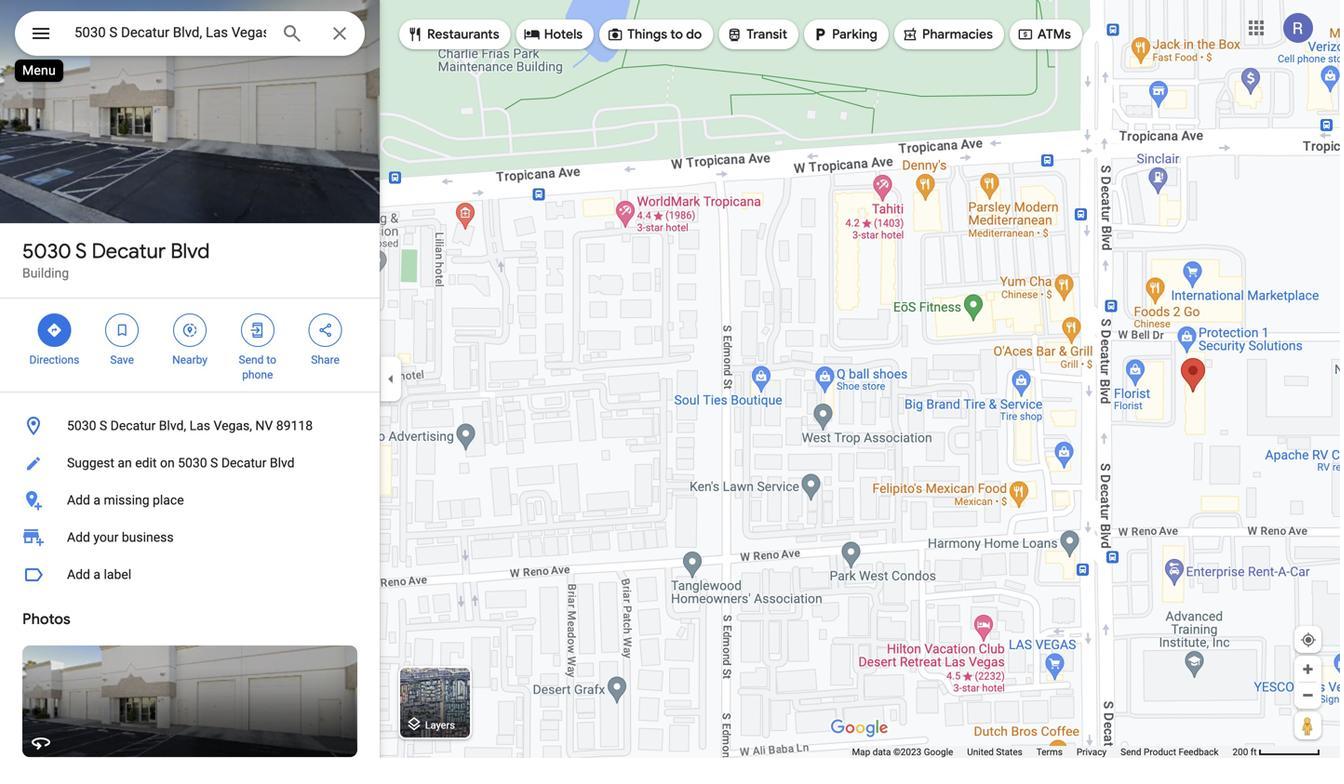 Task type: locate. For each thing, give the bounding box(es) containing it.

[[524, 24, 541, 45]]

5030 S Decatur Blvd, Las Vegas, NV 89118 field
[[15, 11, 365, 56]]

 atms
[[1018, 24, 1071, 45]]

send left product
[[1121, 747, 1142, 758]]

add your business link
[[0, 520, 380, 557]]

2 vertical spatial s
[[210, 456, 218, 471]]

0 horizontal spatial to
[[267, 354, 277, 367]]

1 vertical spatial blvd
[[270, 456, 295, 471]]

5030 up suggest
[[67, 419, 96, 434]]

to
[[671, 26, 683, 43], [267, 354, 277, 367]]

add for add your business
[[67, 530, 90, 546]]


[[1018, 24, 1034, 45]]

a inside the 'add a label' button
[[93, 567, 101, 583]]

decatur inside 5030 s decatur blvd building
[[92, 238, 166, 264]]

send
[[239, 354, 264, 367], [1121, 747, 1142, 758]]

las
[[190, 419, 210, 434]]

1 vertical spatial add
[[67, 530, 90, 546]]

map
[[852, 747, 871, 758]]

privacy button
[[1077, 747, 1107, 759]]

feedback
[[1179, 747, 1219, 758]]

 search field
[[15, 11, 365, 60]]

to inside send to phone
[[267, 354, 277, 367]]

blvd,
[[159, 419, 186, 434]]

1 a from the top
[[93, 493, 101, 508]]


[[607, 24, 624, 45]]

s
[[75, 238, 87, 264], [100, 419, 107, 434], [210, 456, 218, 471]]

blvd up 
[[171, 238, 210, 264]]

blvd
[[171, 238, 210, 264], [270, 456, 295, 471]]

footer containing map data ©2023 google
[[852, 747, 1233, 759]]

5030 inside 5030 s decatur blvd building
[[22, 238, 71, 264]]

a for missing
[[93, 493, 101, 508]]

0 vertical spatial 5030
[[22, 238, 71, 264]]

footer
[[852, 747, 1233, 759]]

states
[[997, 747, 1023, 758]]


[[30, 20, 52, 47]]


[[317, 320, 334, 341]]

hotels
[[544, 26, 583, 43]]

0 vertical spatial a
[[93, 493, 101, 508]]

5030 s decatur blvd main content
[[0, 0, 380, 759]]

add for add a missing place
[[67, 493, 90, 508]]

send inside send to phone
[[239, 354, 264, 367]]

0 vertical spatial blvd
[[171, 238, 210, 264]]

5030
[[22, 238, 71, 264], [67, 419, 96, 434], [178, 456, 207, 471]]

1 vertical spatial s
[[100, 419, 107, 434]]

google maps element
[[0, 0, 1341, 759]]

5030 right on
[[178, 456, 207, 471]]


[[249, 320, 266, 341]]

1 add from the top
[[67, 493, 90, 508]]

decatur for blvd,
[[110, 419, 156, 434]]

map data ©2023 google
[[852, 747, 954, 758]]

atms
[[1038, 26, 1071, 43]]

a
[[93, 493, 101, 508], [93, 567, 101, 583]]

blvd down 89118
[[270, 456, 295, 471]]

collapse side panel image
[[381, 369, 401, 390]]

decatur up an
[[110, 419, 156, 434]]

united states button
[[968, 747, 1023, 759]]

200
[[1233, 747, 1249, 758]]

s inside 5030 s decatur blvd building
[[75, 238, 87, 264]]

5030 for blvd
[[22, 238, 71, 264]]

0 horizontal spatial blvd
[[171, 238, 210, 264]]

directions
[[29, 354, 79, 367]]

1 vertical spatial send
[[1121, 747, 1142, 758]]

1 vertical spatial decatur
[[110, 419, 156, 434]]

parking
[[832, 26, 878, 43]]

1 horizontal spatial s
[[100, 419, 107, 434]]

0 horizontal spatial s
[[75, 238, 87, 264]]

decatur
[[92, 238, 166, 264], [110, 419, 156, 434], [221, 456, 267, 471]]

add down suggest
[[67, 493, 90, 508]]

a left label
[[93, 567, 101, 583]]

missing
[[104, 493, 149, 508]]

5030 up building
[[22, 238, 71, 264]]

send inside 'button'
[[1121, 747, 1142, 758]]

2 horizontal spatial s
[[210, 456, 218, 471]]

send product feedback button
[[1121, 747, 1219, 759]]

pharmacies
[[923, 26, 993, 43]]

1 horizontal spatial blvd
[[270, 456, 295, 471]]

restaurants
[[427, 26, 500, 43]]

to up phone
[[267, 354, 277, 367]]

0 vertical spatial s
[[75, 238, 87, 264]]

add
[[67, 493, 90, 508], [67, 530, 90, 546], [67, 567, 90, 583]]

1 horizontal spatial send
[[1121, 747, 1142, 758]]

layers
[[425, 720, 455, 732]]

a inside button
[[93, 493, 101, 508]]

send up phone
[[239, 354, 264, 367]]

0 vertical spatial decatur
[[92, 238, 166, 264]]

1 vertical spatial to
[[267, 354, 277, 367]]

decatur down vegas,
[[221, 456, 267, 471]]

a left missing
[[93, 493, 101, 508]]

2 a from the top
[[93, 567, 101, 583]]

0 vertical spatial send
[[239, 354, 264, 367]]

 parking
[[812, 24, 878, 45]]

to inside  things to do
[[671, 26, 683, 43]]

photos
[[22, 610, 70, 629]]

2 vertical spatial add
[[67, 567, 90, 583]]

vegas,
[[214, 419, 252, 434]]

show your location image
[[1301, 632, 1317, 649]]

2 add from the top
[[67, 530, 90, 546]]

1 vertical spatial 5030
[[67, 419, 96, 434]]

business
[[122, 530, 174, 546]]

add left 'your'
[[67, 530, 90, 546]]

0 vertical spatial to
[[671, 26, 683, 43]]

suggest an edit on 5030 s decatur blvd
[[67, 456, 295, 471]]

0 horizontal spatial send
[[239, 354, 264, 367]]

do
[[686, 26, 702, 43]]

none field inside 5030 s decatur blvd, las vegas, nv 89118 field
[[74, 21, 266, 44]]

3 add from the top
[[67, 567, 90, 583]]

united states
[[968, 747, 1023, 758]]

1 vertical spatial a
[[93, 567, 101, 583]]

0 vertical spatial add
[[67, 493, 90, 508]]

add left label
[[67, 567, 90, 583]]

1 horizontal spatial to
[[671, 26, 683, 43]]

2 vertical spatial decatur
[[221, 456, 267, 471]]

blvd inside 5030 s decatur blvd building
[[171, 238, 210, 264]]

decatur up 
[[92, 238, 166, 264]]

5030 s decatur blvd, las vegas, nv 89118
[[67, 419, 313, 434]]

an
[[118, 456, 132, 471]]

 restaurants
[[407, 24, 500, 45]]

add a label
[[67, 567, 131, 583]]

to left do
[[671, 26, 683, 43]]

blvd inside button
[[270, 456, 295, 471]]

None field
[[74, 21, 266, 44]]

terms
[[1037, 747, 1063, 758]]

label
[[104, 567, 131, 583]]



Task type: describe. For each thing, give the bounding box(es) containing it.
phone
[[242, 369, 273, 382]]

 pharmacies
[[902, 24, 993, 45]]

zoom in image
[[1302, 663, 1316, 677]]

 hotels
[[524, 24, 583, 45]]

2 vertical spatial 5030
[[178, 456, 207, 471]]

google
[[924, 747, 954, 758]]

google account: ruby anderson  
(rubyanndersson@gmail.com) image
[[1284, 13, 1314, 43]]

200 ft button
[[1233, 747, 1321, 758]]

decatur for blvd
[[92, 238, 166, 264]]

united
[[968, 747, 994, 758]]

send for send product feedback
[[1121, 747, 1142, 758]]

200 ft
[[1233, 747, 1257, 758]]

share
[[311, 354, 340, 367]]

89118
[[276, 419, 313, 434]]

add a label button
[[0, 557, 380, 594]]

save
[[110, 354, 134, 367]]

nearby
[[172, 354, 208, 367]]

your
[[93, 530, 119, 546]]

add for add a label
[[67, 567, 90, 583]]

actions for 5030 s decatur blvd region
[[0, 299, 380, 392]]


[[46, 320, 63, 341]]

ft
[[1251, 747, 1257, 758]]

footer inside "google maps" 'element'
[[852, 747, 1233, 759]]

 button
[[15, 11, 67, 60]]


[[407, 24, 424, 45]]

add your business
[[67, 530, 174, 546]]

send product feedback
[[1121, 747, 1219, 758]]

add a missing place button
[[0, 482, 380, 520]]

building
[[22, 266, 69, 281]]


[[182, 320, 198, 341]]

place
[[153, 493, 184, 508]]

s for blvd
[[75, 238, 87, 264]]

send for send to phone
[[239, 354, 264, 367]]


[[902, 24, 919, 45]]

5030 s decatur blvd building
[[22, 238, 210, 281]]

show street view coverage image
[[1295, 712, 1322, 740]]

product
[[1144, 747, 1177, 758]]

nv
[[255, 419, 273, 434]]

send to phone
[[239, 354, 277, 382]]

on
[[160, 456, 175, 471]]

transit
[[747, 26, 788, 43]]

data
[[873, 747, 891, 758]]

privacy
[[1077, 747, 1107, 758]]

edit
[[135, 456, 157, 471]]

add a missing place
[[67, 493, 184, 508]]

5030 s decatur blvd, las vegas, nv 89118 button
[[0, 408, 380, 445]]

suggest
[[67, 456, 114, 471]]

suggest an edit on 5030 s decatur blvd button
[[0, 445, 380, 482]]

s for blvd,
[[100, 419, 107, 434]]

 transit
[[726, 24, 788, 45]]

5030 for blvd,
[[67, 419, 96, 434]]

things
[[628, 26, 668, 43]]

©2023
[[894, 747, 922, 758]]

zoom out image
[[1302, 689, 1316, 703]]


[[114, 320, 131, 341]]


[[812, 24, 829, 45]]


[[726, 24, 743, 45]]

a for label
[[93, 567, 101, 583]]

terms button
[[1037, 747, 1063, 759]]

 things to do
[[607, 24, 702, 45]]



Task type: vqa. For each thing, say whether or not it's contained in the screenshot.


